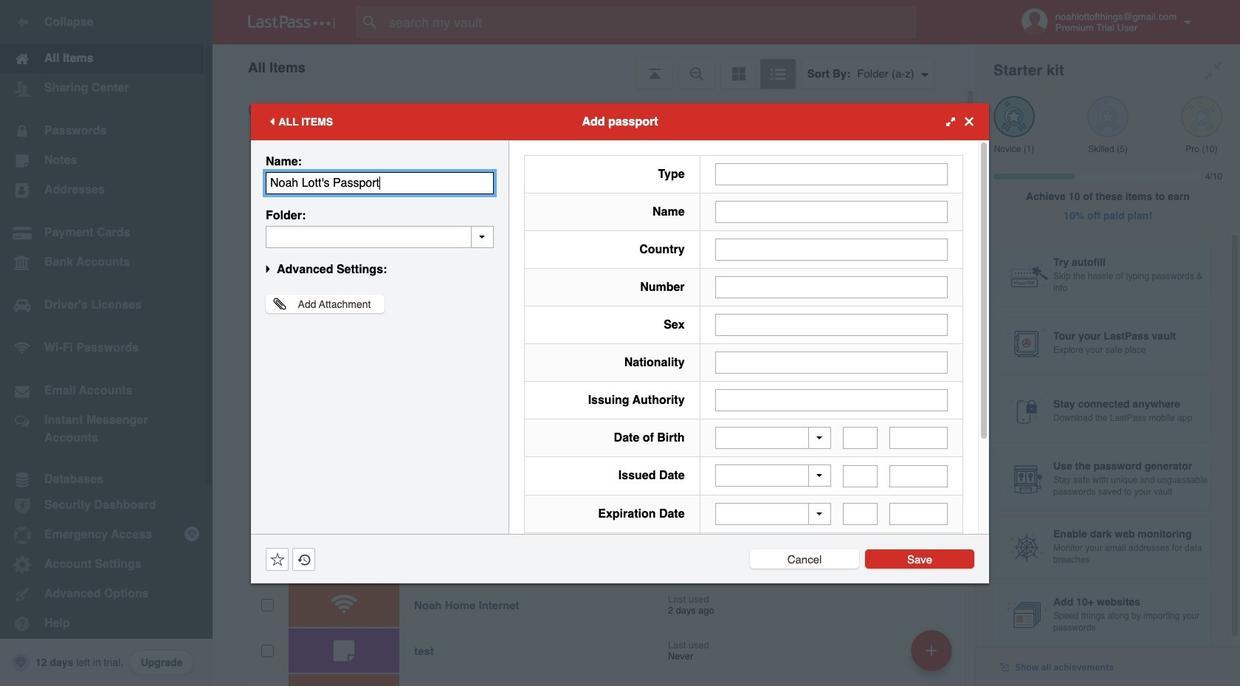 Task type: vqa. For each thing, say whether or not it's contained in the screenshot.
New item icon
yes



Task type: locate. For each thing, give the bounding box(es) containing it.
None text field
[[715, 238, 948, 260], [715, 276, 948, 298], [890, 427, 948, 449], [843, 465, 878, 487], [715, 238, 948, 260], [715, 276, 948, 298], [890, 427, 948, 449], [843, 465, 878, 487]]

vault options navigation
[[213, 44, 976, 89]]

dialog
[[251, 103, 990, 640]]

None text field
[[715, 163, 948, 185], [266, 172, 494, 194], [715, 200, 948, 223], [266, 226, 494, 248], [715, 313, 948, 336], [715, 351, 948, 373], [715, 389, 948, 411], [843, 427, 878, 449], [890, 465, 948, 487], [843, 503, 878, 525], [890, 503, 948, 525], [715, 163, 948, 185], [266, 172, 494, 194], [715, 200, 948, 223], [266, 226, 494, 248], [715, 313, 948, 336], [715, 351, 948, 373], [715, 389, 948, 411], [843, 427, 878, 449], [890, 465, 948, 487], [843, 503, 878, 525], [890, 503, 948, 525]]

lastpass image
[[248, 16, 335, 29]]

new item image
[[927, 645, 937, 655]]

search my vault text field
[[356, 6, 946, 38]]

Search search field
[[356, 6, 946, 38]]

main navigation navigation
[[0, 0, 213, 686]]



Task type: describe. For each thing, give the bounding box(es) containing it.
new item navigation
[[906, 625, 961, 686]]



